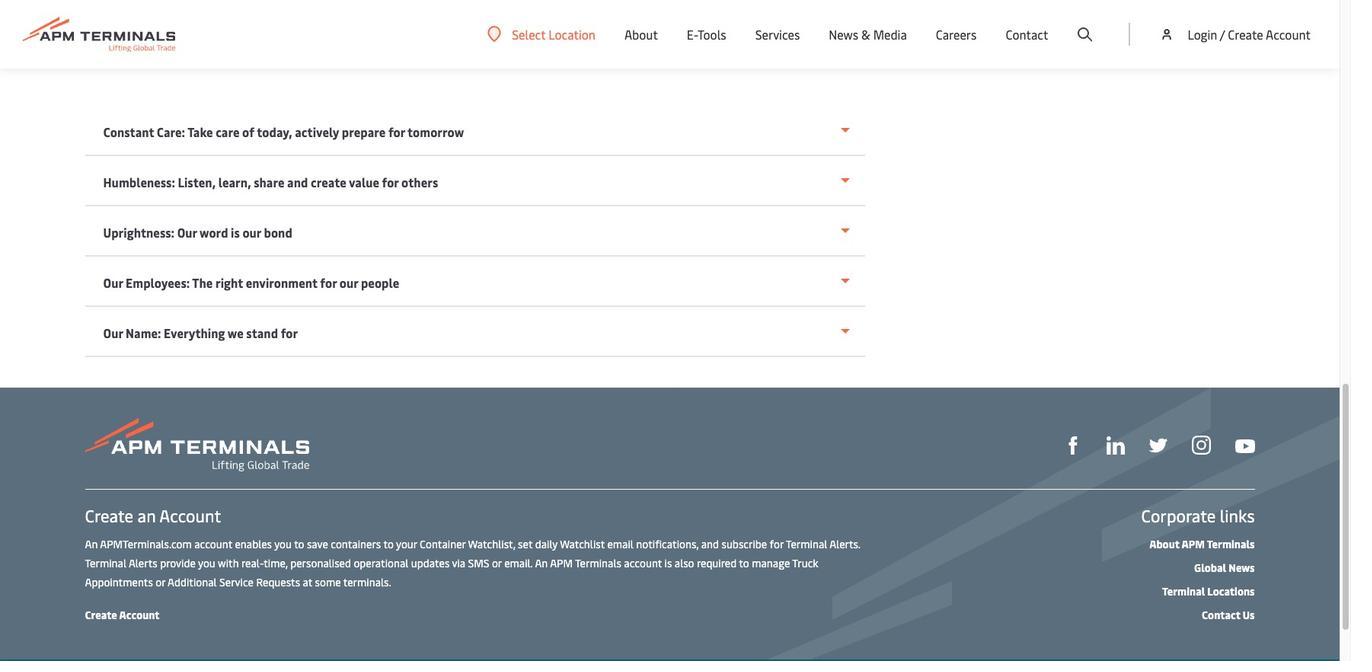 Task type: describe. For each thing, give the bounding box(es) containing it.
actively
[[295, 123, 339, 140]]

apmterminals.com
[[100, 537, 192, 552]]

is inside an apmterminals.com account enables you to save containers to your container watchlist, set daily watchlist email notifications, and subscribe for terminal alerts. terminal alerts provide you with real-time, personalised operational updates via sms or email. an apm terminals account is also required to manage truck appointments or additional service requests at some terminals.
[[665, 556, 672, 571]]

time,
[[264, 556, 288, 571]]

some
[[315, 575, 341, 590]]

also
[[675, 556, 695, 571]]

apm inside an apmterminals.com account enables you to save containers to your container watchlist, set daily watchlist email notifications, and subscribe for terminal alerts. terminal alerts provide you with real-time, personalised operational updates via sms or email. an apm terminals account is also required to manage truck appointments or additional service requests at some terminals.
[[550, 556, 573, 571]]

our name: everything we stand for button
[[85, 307, 865, 357]]

for right value
[[382, 174, 399, 191]]

real-
[[242, 556, 264, 571]]

1 horizontal spatial account
[[624, 556, 662, 571]]

services
[[756, 26, 800, 43]]

twitter image
[[1150, 437, 1168, 455]]

corporate
[[1142, 504, 1217, 527]]

tools
[[698, 26, 727, 43]]

our name: everything we stand for
[[103, 325, 298, 341]]

youtube image
[[1236, 440, 1256, 453]]

create for create an account
[[85, 504, 134, 527]]

locations
[[1208, 585, 1256, 599]]

create an account
[[85, 504, 221, 527]]

contact for contact us
[[1203, 608, 1241, 623]]

about for about
[[625, 26, 658, 43]]

right
[[216, 274, 243, 291]]

save
[[307, 537, 328, 552]]

0 vertical spatial our
[[243, 224, 261, 241]]

2 vertical spatial terminal
[[1163, 585, 1206, 599]]

provide
[[160, 556, 196, 571]]

for inside an apmterminals.com account enables you to save containers to your container watchlist, set daily watchlist email notifications, and subscribe for terminal alerts. terminal alerts provide you with real-time, personalised operational updates via sms or email. an apm terminals account is also required to manage truck appointments or additional service requests at some terminals.
[[770, 537, 784, 552]]

word
[[200, 224, 228, 241]]

sms
[[468, 556, 490, 571]]

about button
[[625, 0, 658, 69]]

0 horizontal spatial account
[[194, 537, 232, 552]]

you tube link
[[1236, 436, 1256, 455]]

2 vertical spatial account
[[119, 608, 160, 623]]

1 vertical spatial account
[[159, 504, 221, 527]]

prepare
[[342, 123, 386, 140]]

humbleness:
[[103, 174, 175, 191]]

news inside "popup button"
[[829, 26, 859, 43]]

create
[[311, 174, 347, 191]]

select location
[[512, 26, 596, 42]]

1 vertical spatial you
[[198, 556, 216, 571]]

service
[[220, 575, 254, 590]]

truck
[[793, 556, 819, 571]]

news & media button
[[829, 0, 908, 69]]

with
[[218, 556, 239, 571]]

facebook image
[[1064, 437, 1083, 455]]

requests
[[256, 575, 300, 590]]

and inside an apmterminals.com account enables you to save containers to your container watchlist, set daily watchlist email notifications, and subscribe for terminal alerts. terminal alerts provide you with real-time, personalised operational updates via sms or email. an apm terminals account is also required to manage truck appointments or additional service requests at some terminals.
[[702, 537, 719, 552]]

e-tools
[[687, 26, 727, 43]]

today,
[[257, 123, 292, 140]]

for right stand
[[281, 325, 298, 341]]

terminals.
[[343, 575, 391, 590]]

and inside dropdown button
[[287, 174, 308, 191]]

0 vertical spatial account
[[1267, 26, 1312, 43]]

login
[[1188, 26, 1218, 43]]

create account
[[85, 608, 160, 623]]

instagram link
[[1192, 435, 1211, 455]]

your
[[396, 537, 417, 552]]

email
[[608, 537, 634, 552]]

linkedin image
[[1107, 437, 1125, 455]]

0 vertical spatial create
[[1229, 26, 1264, 43]]

operational
[[354, 556, 409, 571]]

0 vertical spatial an
[[85, 537, 98, 552]]

contact for contact
[[1006, 26, 1049, 43]]

enables
[[235, 537, 272, 552]]

subscribe
[[722, 537, 768, 552]]

share
[[254, 174, 285, 191]]

our for employees:
[[103, 274, 123, 291]]

2 horizontal spatial to
[[739, 556, 750, 571]]

1 horizontal spatial terminal
[[786, 537, 828, 552]]

appointments
[[85, 575, 153, 590]]

1 horizontal spatial you
[[274, 537, 292, 552]]

at
[[303, 575, 313, 590]]

contact button
[[1006, 0, 1049, 69]]

updates
[[411, 556, 450, 571]]

stand
[[246, 325, 278, 341]]

0 horizontal spatial or
[[156, 575, 165, 590]]

contact us
[[1203, 608, 1256, 623]]

login / create account link
[[1160, 0, 1312, 69]]

watchlist
[[560, 537, 605, 552]]

humbleness: listen, learn, share and create value for others button
[[85, 156, 865, 207]]

listen,
[[178, 174, 216, 191]]

global news link
[[1195, 561, 1256, 575]]

0 horizontal spatial to
[[294, 537, 304, 552]]

additional
[[168, 575, 217, 590]]

services button
[[756, 0, 800, 69]]

&
[[862, 26, 871, 43]]



Task type: vqa. For each thing, say whether or not it's contained in the screenshot.
Group
no



Task type: locate. For each thing, give the bounding box(es) containing it.
container
[[420, 537, 466, 552]]

you
[[274, 537, 292, 552], [198, 556, 216, 571]]

1 horizontal spatial an
[[535, 556, 548, 571]]

careers
[[936, 26, 977, 43]]

0 vertical spatial terminal
[[786, 537, 828, 552]]

alerts
[[129, 556, 158, 571]]

bond
[[264, 224, 292, 241]]

location
[[549, 26, 596, 42]]

corporate links
[[1142, 504, 1256, 527]]

instagram image
[[1192, 436, 1211, 455]]

is right "word"
[[231, 224, 240, 241]]

0 vertical spatial account
[[194, 537, 232, 552]]

an
[[138, 504, 156, 527]]

via
[[452, 556, 466, 571]]

of
[[242, 123, 255, 140]]

about left e-
[[625, 26, 658, 43]]

1 vertical spatial news
[[1229, 561, 1256, 575]]

select
[[512, 26, 546, 42]]

and up required
[[702, 537, 719, 552]]

1 vertical spatial account
[[624, 556, 662, 571]]

create left an
[[85, 504, 134, 527]]

our left "word"
[[177, 224, 197, 241]]

to left your
[[384, 537, 394, 552]]

uprightness: our word is our bond button
[[85, 207, 865, 257]]

daily
[[535, 537, 558, 552]]

1 horizontal spatial to
[[384, 537, 394, 552]]

1 horizontal spatial is
[[665, 556, 672, 571]]

1 horizontal spatial our
[[340, 274, 358, 291]]

fill 44 link
[[1150, 435, 1168, 455]]

set
[[518, 537, 533, 552]]

constant care: take care of today, actively prepare for tomorrow button
[[85, 106, 865, 156]]

about
[[625, 26, 658, 43], [1150, 537, 1180, 552]]

0 horizontal spatial our
[[243, 224, 261, 241]]

people
[[361, 274, 400, 291]]

care
[[216, 123, 240, 140]]

about for about apm terminals
[[1150, 537, 1180, 552]]

0 horizontal spatial apm
[[550, 556, 573, 571]]

0 horizontal spatial contact
[[1006, 26, 1049, 43]]

our left "values"
[[85, 37, 127, 75]]

to
[[294, 537, 304, 552], [384, 537, 394, 552], [739, 556, 750, 571]]

for right prepare
[[389, 123, 405, 140]]

for right environment
[[320, 274, 337, 291]]

or
[[492, 556, 502, 571], [156, 575, 165, 590]]

links
[[1221, 504, 1256, 527]]

1 horizontal spatial apm
[[1182, 537, 1206, 552]]

uprightness:
[[103, 224, 175, 241]]

contact us link
[[1203, 608, 1256, 623]]

select location button
[[488, 26, 596, 42]]

1 vertical spatial and
[[702, 537, 719, 552]]

account right /
[[1267, 26, 1312, 43]]

e-tools button
[[687, 0, 727, 69]]

0 vertical spatial news
[[829, 26, 859, 43]]

about apm terminals
[[1150, 537, 1256, 552]]

1 horizontal spatial or
[[492, 556, 502, 571]]

contact right 'careers' popup button
[[1006, 26, 1049, 43]]

required
[[697, 556, 737, 571]]

apmt footer logo image
[[85, 418, 309, 472]]

1 horizontal spatial terminals
[[1208, 537, 1256, 552]]

our
[[243, 224, 261, 241], [340, 274, 358, 291]]

news left &
[[829, 26, 859, 43]]

global news
[[1195, 561, 1256, 575]]

tomorrow
[[408, 123, 464, 140]]

0 horizontal spatial news
[[829, 26, 859, 43]]

our for values
[[85, 37, 127, 75]]

1 horizontal spatial about
[[1150, 537, 1180, 552]]

humbleness: listen, learn, share and create value for others
[[103, 174, 438, 191]]

to down the subscribe
[[739, 556, 750, 571]]

terminals inside an apmterminals.com account enables you to save containers to your container watchlist, set daily watchlist email notifications, and subscribe for terminal alerts. terminal alerts provide you with real-time, personalised operational updates via sms or email. an apm terminals account is also required to manage truck appointments or additional service requests at some terminals.
[[575, 556, 622, 571]]

terminals up global news
[[1208, 537, 1256, 552]]

0 vertical spatial or
[[492, 556, 502, 571]]

1 vertical spatial our
[[340, 274, 358, 291]]

careers button
[[936, 0, 977, 69]]

or right sms at the bottom left of the page
[[492, 556, 502, 571]]

account down appointments
[[119, 608, 160, 623]]

1 vertical spatial an
[[535, 556, 548, 571]]

account right an
[[159, 504, 221, 527]]

our left employees:
[[103, 274, 123, 291]]

an up appointments
[[85, 537, 98, 552]]

1 vertical spatial terminals
[[575, 556, 622, 571]]

terminal down global
[[1163, 585, 1206, 599]]

account
[[194, 537, 232, 552], [624, 556, 662, 571]]

watchlist,
[[468, 537, 516, 552]]

0 horizontal spatial terminal
[[85, 556, 127, 571]]

terminal
[[786, 537, 828, 552], [85, 556, 127, 571], [1163, 585, 1206, 599]]

and right share
[[287, 174, 308, 191]]

news
[[829, 26, 859, 43], [1229, 561, 1256, 575]]

apm down corporate links
[[1182, 537, 1206, 552]]

2 horizontal spatial terminal
[[1163, 585, 1206, 599]]

1 vertical spatial contact
[[1203, 608, 1241, 623]]

about apm terminals link
[[1150, 537, 1256, 552]]

news & media
[[829, 26, 908, 43]]

0 vertical spatial terminals
[[1208, 537, 1256, 552]]

our values
[[85, 37, 212, 75]]

our left bond
[[243, 224, 261, 241]]

you up time,
[[274, 537, 292, 552]]

0 horizontal spatial about
[[625, 26, 658, 43]]

contact
[[1006, 26, 1049, 43], [1203, 608, 1241, 623]]

news up locations
[[1229, 561, 1256, 575]]

personalised
[[291, 556, 351, 571]]

terminals down watchlist
[[575, 556, 622, 571]]

is left also
[[665, 556, 672, 571]]

email.
[[505, 556, 533, 571]]

employees:
[[126, 274, 190, 291]]

our for name:
[[103, 325, 123, 341]]

0 horizontal spatial and
[[287, 174, 308, 191]]

contact down locations
[[1203, 608, 1241, 623]]

terminal up truck
[[786, 537, 828, 552]]

1 vertical spatial about
[[1150, 537, 1180, 552]]

0 vertical spatial is
[[231, 224, 240, 241]]

shape link
[[1064, 435, 1083, 455]]

is
[[231, 224, 240, 241], [665, 556, 672, 571]]

create right /
[[1229, 26, 1264, 43]]

learn,
[[218, 174, 251, 191]]

/
[[1221, 26, 1226, 43]]

0 horizontal spatial is
[[231, 224, 240, 241]]

alerts.
[[830, 537, 861, 552]]

or down alerts
[[156, 575, 165, 590]]

1 horizontal spatial contact
[[1203, 608, 1241, 623]]

value
[[349, 174, 379, 191]]

1 vertical spatial is
[[665, 556, 672, 571]]

0 vertical spatial contact
[[1006, 26, 1049, 43]]

is inside dropdown button
[[231, 224, 240, 241]]

0 vertical spatial and
[[287, 174, 308, 191]]

terminal locations
[[1163, 585, 1256, 599]]

0 horizontal spatial terminals
[[575, 556, 622, 571]]

manage
[[752, 556, 790, 571]]

linkedin__x28_alt_x29__3_ link
[[1107, 435, 1125, 455]]

0 vertical spatial about
[[625, 26, 658, 43]]

notifications,
[[637, 537, 699, 552]]

others
[[402, 174, 438, 191]]

an apmterminals.com account enables you to save containers to your container watchlist, set daily watchlist email notifications, and subscribe for terminal alerts. terminal alerts provide you with real-time, personalised operational updates via sms or email. an apm terminals account is also required to manage truck appointments or additional service requests at some terminals.
[[85, 537, 861, 590]]

account down email
[[624, 556, 662, 571]]

0 vertical spatial apm
[[1182, 537, 1206, 552]]

1 vertical spatial apm
[[550, 556, 573, 571]]

create for create account
[[85, 608, 117, 623]]

about down corporate
[[1150, 537, 1180, 552]]

for up manage
[[770, 537, 784, 552]]

0 vertical spatial you
[[274, 537, 292, 552]]

1 vertical spatial create
[[85, 504, 134, 527]]

apm down daily
[[550, 556, 573, 571]]

terminal up appointments
[[85, 556, 127, 571]]

values
[[133, 37, 212, 75]]

account up with
[[194, 537, 232, 552]]

care:
[[157, 123, 185, 140]]

login / create account
[[1188, 26, 1312, 43]]

you left with
[[198, 556, 216, 571]]

take
[[188, 123, 213, 140]]

1 horizontal spatial and
[[702, 537, 719, 552]]

environment
[[246, 274, 318, 291]]

our employees: the right environment for our people button
[[85, 257, 865, 307]]

we
[[228, 325, 244, 341]]

terminal locations link
[[1163, 585, 1256, 599]]

terminals
[[1208, 537, 1256, 552], [575, 556, 622, 571]]

an down daily
[[535, 556, 548, 571]]

1 vertical spatial or
[[156, 575, 165, 590]]

2 vertical spatial create
[[85, 608, 117, 623]]

our employees: the right environment for our people
[[103, 274, 400, 291]]

account
[[1267, 26, 1312, 43], [159, 504, 221, 527], [119, 608, 160, 623]]

0 horizontal spatial you
[[198, 556, 216, 571]]

media
[[874, 26, 908, 43]]

1 vertical spatial terminal
[[85, 556, 127, 571]]

1 horizontal spatial news
[[1229, 561, 1256, 575]]

our left name:
[[103, 325, 123, 341]]

our left people
[[340, 274, 358, 291]]

0 horizontal spatial an
[[85, 537, 98, 552]]

create down appointments
[[85, 608, 117, 623]]

create account link
[[85, 608, 160, 623]]

us
[[1244, 608, 1256, 623]]

to left save
[[294, 537, 304, 552]]



